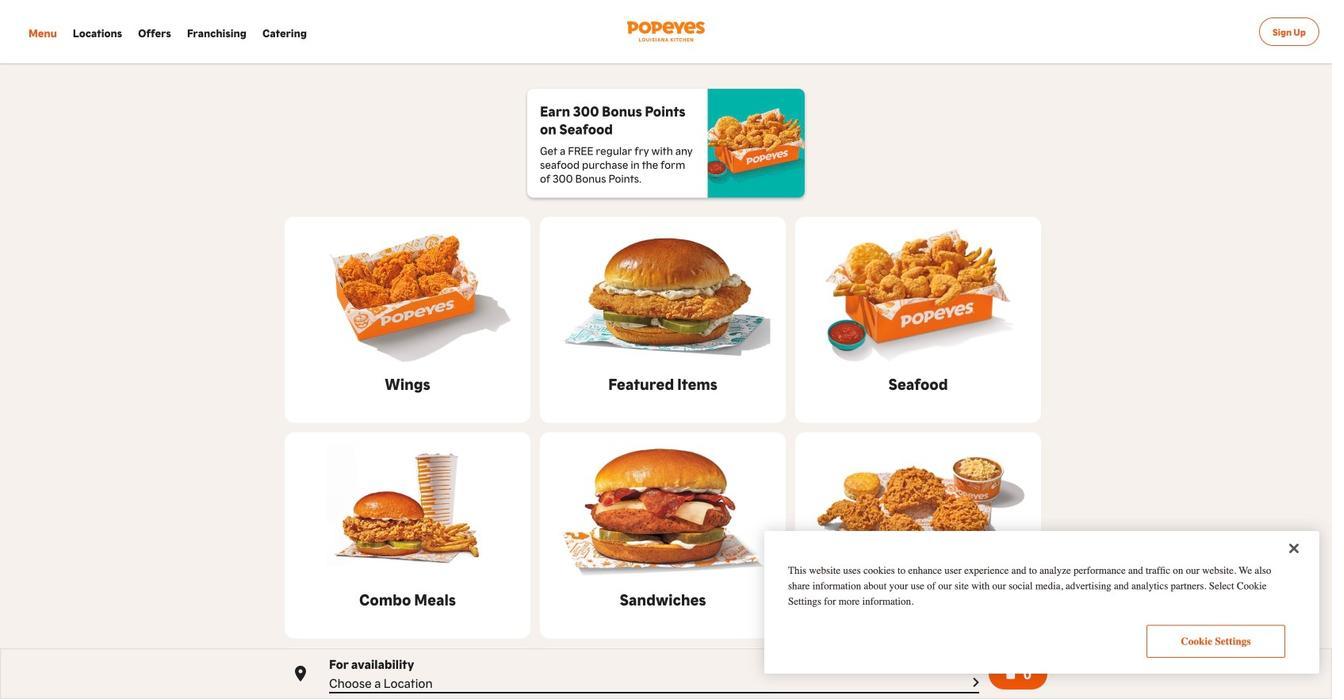 Task type: describe. For each thing, give the bounding box(es) containing it.
seafood image
[[796, 223, 1042, 366]]

heading for featured items image
[[609, 373, 718, 395]]

heading for chicken sandwich image at the bottom of page
[[620, 588, 707, 611]]

earn 300 bonus points on seafood image
[[708, 89, 805, 198]]



Task type: locate. For each thing, give the bounding box(es) containing it.
heading for wings image on the left
[[385, 373, 431, 395]]

classic chicken sandwich & cajun fries image
[[285, 439, 531, 582]]

wings image
[[285, 223, 531, 366]]

heading for the seafood image
[[889, 373, 949, 395]]

heading for classic chicken sandwich & cajun fries image
[[359, 588, 456, 611]]

chicken sandwich image
[[540, 439, 786, 582]]

heading for freshly prepared bonafide chicken image
[[852, 588, 985, 611]]

heading
[[540, 102, 695, 137], [385, 373, 431, 395], [609, 373, 718, 395], [889, 373, 949, 395], [359, 588, 456, 611], [620, 588, 707, 611], [852, 588, 985, 611]]

freshly prepared bonafide chicken image
[[796, 439, 1042, 582]]

featured items image
[[540, 223, 786, 366]]



Task type: vqa. For each thing, say whether or not it's contained in the screenshot.
"Popeyes Foundation ℠" image
no



